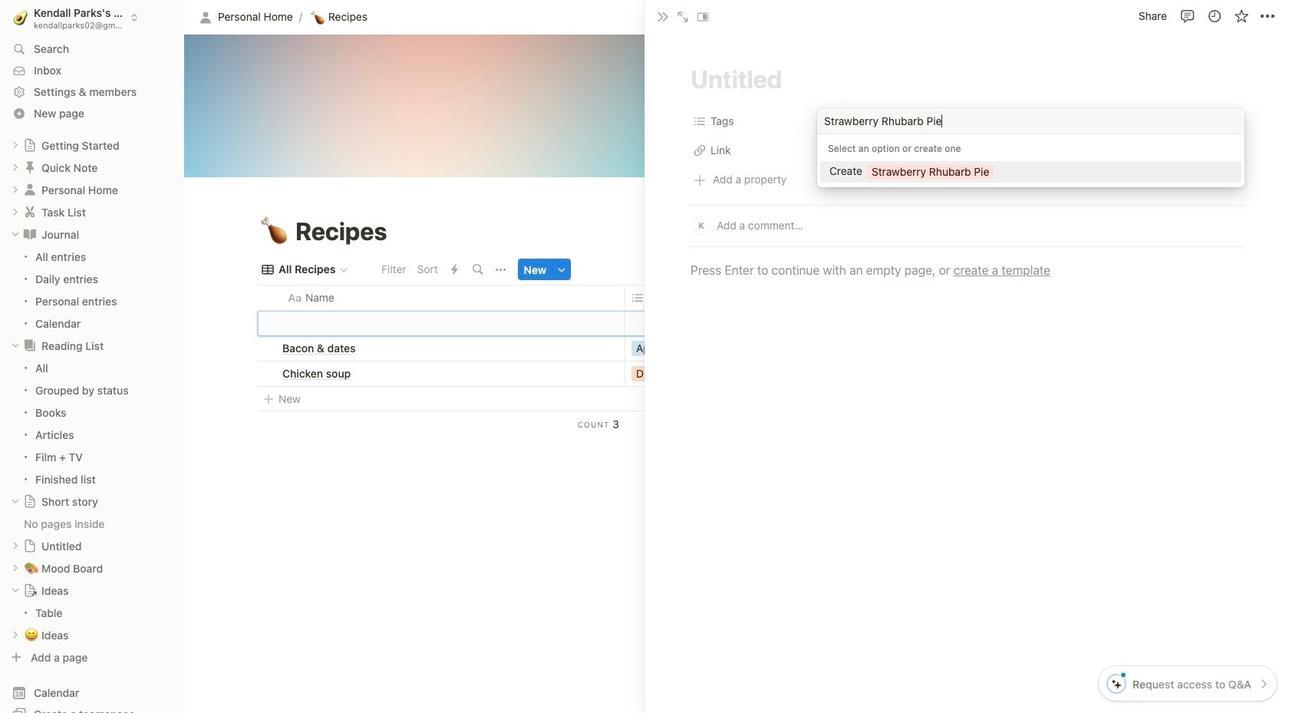 Task type: locate. For each thing, give the bounding box(es) containing it.
1 horizontal spatial 🍗 image
[[311, 8, 325, 26]]

updates image
[[1207, 8, 1222, 24]]

row
[[689, 109, 1245, 138], [689, 138, 1245, 167]]

🍗 image
[[311, 8, 325, 26], [260, 213, 288, 249]]

0 horizontal spatial 🍗 image
[[260, 213, 288, 249]]

2 group from the top
[[0, 357, 184, 490]]

1 vertical spatial group
[[0, 357, 184, 490]]

1 vertical spatial 🍗 image
[[260, 213, 288, 249]]

create and view automations image
[[452, 264, 458, 275]]

close image
[[657, 11, 669, 23]]

group
[[0, 245, 184, 334], [0, 357, 184, 490]]

comments image
[[1180, 8, 1196, 24]]

🥑 image
[[13, 8, 28, 27]]

0 vertical spatial 🍗 image
[[311, 8, 325, 26]]

change page icon image
[[22, 227, 38, 242], [22, 338, 38, 353], [23, 495, 37, 508], [23, 584, 37, 597]]

0 vertical spatial group
[[0, 245, 184, 334]]



Task type: describe. For each thing, give the bounding box(es) containing it.
1 row from the top
[[689, 109, 1245, 138]]

2 row from the top
[[689, 138, 1245, 167]]

1 group from the top
[[0, 245, 184, 334]]

favorite image
[[1236, 10, 1251, 25]]

favorite image
[[1234, 8, 1249, 24]]

updates image
[[1209, 10, 1224, 25]]

open in full page image
[[677, 11, 689, 23]]

page properties table
[[689, 109, 1245, 167]]

Search for an option... text field
[[824, 115, 1234, 128]]



Task type: vqa. For each thing, say whether or not it's contained in the screenshot.
'Page properties' table
yes



